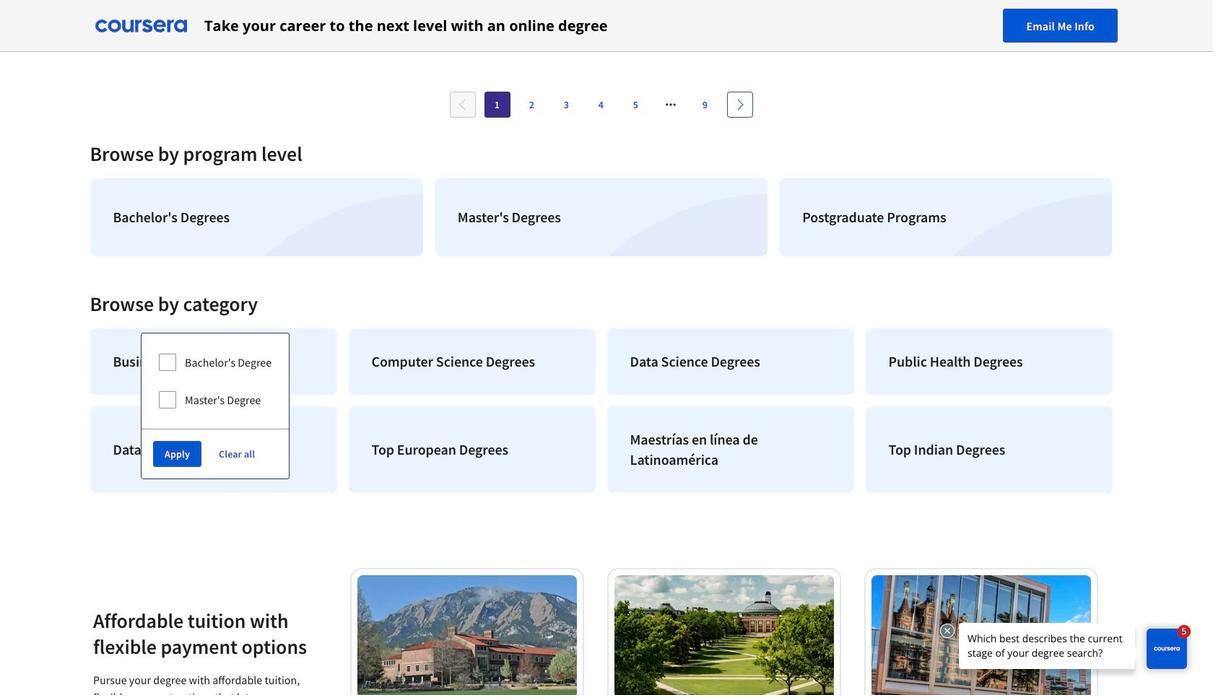 Task type: describe. For each thing, give the bounding box(es) containing it.
1 list from the top
[[84, 173, 1119, 262]]

options list list box
[[142, 334, 289, 429]]

coursera image
[[95, 14, 187, 37]]

go to next page image
[[734, 99, 746, 111]]



Task type: vqa. For each thing, say whether or not it's contained in the screenshot.
the For corresponding to Governments
no



Task type: locate. For each thing, give the bounding box(es) containing it.
list
[[84, 173, 1119, 262], [84, 323, 1119, 499]]

1 vertical spatial list
[[84, 323, 1119, 499]]

2 list from the top
[[84, 323, 1119, 499]]

0 vertical spatial list
[[84, 173, 1119, 262]]

actions toolbar
[[142, 429, 289, 479]]



